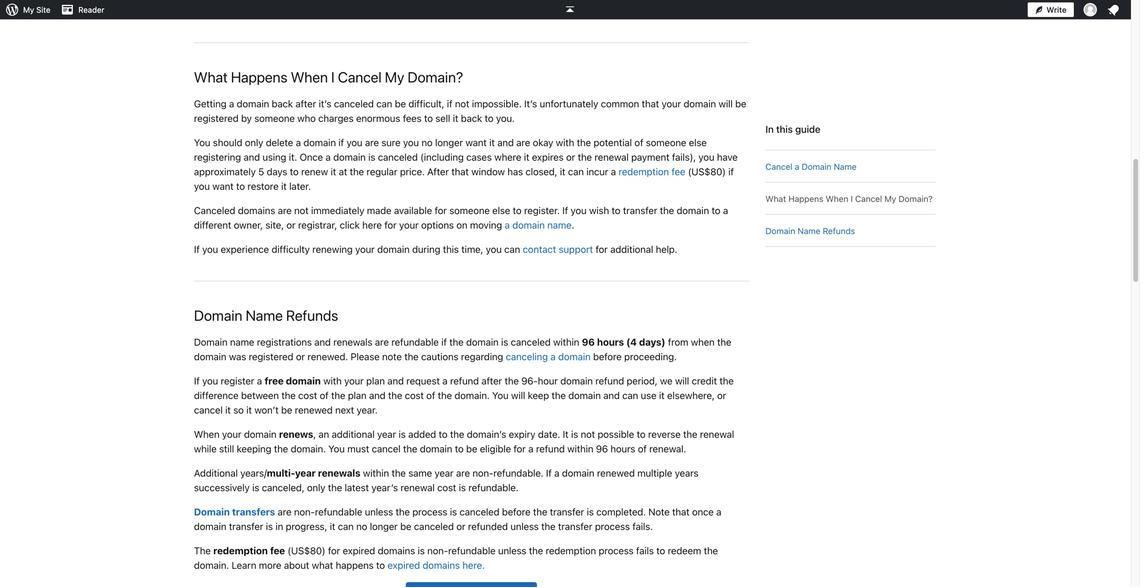 Task type: locate. For each thing, give the bounding box(es) containing it.
name down the register.
[[548, 220, 572, 231]]

1 vertical spatial happens
[[789, 194, 824, 204]]

for inside , an additional year is added to the domain's expiry date. it is not possible to reverse the renewal while still keeping the domain. you must cancel the domain to be eligible for a refund within 96 hours of renewal.
[[514, 444, 526, 455]]

back right sell
[[461, 113, 482, 124]]

hours down possible
[[611, 444, 636, 455]]

to right the happens
[[376, 560, 385, 572]]

added
[[408, 429, 436, 441]]

0 vertical spatial refundable
[[392, 337, 439, 348]]

0 vertical spatial unless
[[365, 507, 393, 518]]

it right sell
[[453, 113, 459, 124]]

0 vertical spatial else
[[689, 137, 707, 148]]

where
[[495, 152, 522, 163]]

refund
[[450, 376, 479, 387], [596, 376, 624, 387], [536, 444, 565, 455]]

what happens when i cancel my domain? up it's
[[194, 69, 463, 86]]

if down charges
[[339, 137, 344, 148]]

domain. down "the"
[[194, 560, 229, 572]]

your inside getting a domain back after it's canceled can be difficult, if not impossible. it's unfortunately common that your domain will be registered by someone who charges enormous fees to sell it back to you.
[[662, 98, 681, 110]]

register.
[[524, 205, 560, 216]]

1 horizontal spatial longer
[[435, 137, 463, 148]]

0 vertical spatial with
[[556, 137, 574, 148]]

unless down refunded
[[498, 546, 527, 557]]

once
[[300, 152, 323, 163]]

if inside getting a domain back after it's canceled can be difficult, if not impossible. it's unfortunately common that your domain will be registered by someone who charges enormous fees to sell it back to you.
[[447, 98, 453, 110]]

0 horizontal spatial only
[[245, 137, 263, 148]]

1 vertical spatial non-
[[294, 507, 315, 518]]

is
[[368, 152, 376, 163], [501, 337, 508, 348], [399, 429, 406, 441], [571, 429, 578, 441], [252, 482, 259, 494], [459, 482, 466, 494], [450, 507, 457, 518], [587, 507, 594, 518], [266, 521, 273, 533], [418, 546, 425, 557]]

1 vertical spatial that
[[452, 166, 469, 178]]

1 vertical spatial hours
[[611, 444, 636, 455]]

0 vertical spatial before
[[593, 351, 622, 363]]

with
[[556, 137, 574, 148], [323, 376, 342, 387]]

renewed down possible
[[597, 468, 635, 479]]

moving
[[470, 220, 502, 231]]

for right support
[[596, 244, 608, 255]]

2 vertical spatial that
[[672, 507, 690, 518]]

1 vertical spatial what
[[766, 194, 786, 204]]

that inside getting a domain back after it's canceled can be difficult, if not impossible. it's unfortunately common that your domain will be registered by someone who charges enormous fees to sell it back to you.
[[642, 98, 659, 110]]

it's
[[524, 98, 537, 110]]

for right here
[[385, 220, 397, 231]]

0 horizontal spatial i
[[331, 69, 335, 86]]

only right canceled,
[[307, 482, 325, 494]]

you down charges
[[347, 137, 363, 148]]

1 vertical spatial longer
[[370, 521, 398, 533]]

at
[[339, 166, 347, 178]]

is up expired domains here. link
[[418, 546, 425, 557]]

register
[[221, 376, 254, 387]]

only inside within the same year are non-refundable. if a domain renewed multiple years successively is canceled, only the latest year's renewal cost is refundable.
[[307, 482, 325, 494]]

0 horizontal spatial expired
[[343, 546, 375, 557]]

restore
[[248, 181, 279, 192]]

happens
[[336, 560, 374, 572]]

year inside within the same year are non-refundable. if a domain renewed multiple years successively is canceled, only the latest year's renewal cost is refundable.
[[435, 468, 454, 479]]

with inside you should only delete a domain if you are sure you no longer want it and are okay with the potential of someone else registering and using it. once a domain is canceled (including cases where it expires or the renewal payment fails), you have approximately 5 days to renew it at the regular price. after that window has closed, it can incur a
[[556, 137, 574, 148]]

can
[[377, 98, 392, 110], [568, 166, 584, 178], [504, 244, 520, 255], [623, 390, 638, 402], [338, 521, 354, 533]]

renewed inside with your plan and request a refund after the 96-hour domain refund period, we will credit the difference between the cost of the plan and the cost of the domain. you will keep the domain and can use it elsewhere, or cancel it so it won't be renewed next year.
[[295, 405, 333, 416]]

1 vertical spatial name
[[230, 337, 254, 348]]

additional years/ multi-year renewals
[[194, 468, 361, 479]]

2 vertical spatial when
[[194, 429, 220, 441]]

1 vertical spatial you
[[492, 390, 509, 402]]

96 down possible
[[596, 444, 608, 455]]

year for multi-
[[295, 468, 316, 479]]

if inside you should only delete a domain if you are sure you no longer want it and are okay with the potential of someone else registering and using it. once a domain is canceled (including cases where it expires or the renewal payment fails), you have approximately 5 days to renew it at the regular price. after that window has closed, it can incur a
[[339, 137, 344, 148]]

someone
[[254, 113, 295, 124], [646, 137, 687, 148], [450, 205, 490, 216]]

to right fails
[[657, 546, 665, 557]]

your inside with your plan and request a refund after the 96-hour domain refund period, we will credit the difference between the cost of the plan and the cost of the domain. you will keep the domain and can use it elsewhere, or cancel it so it won't be renewed next year.
[[344, 376, 364, 387]]

1 horizontal spatial will
[[675, 376, 689, 387]]

you down approximately
[[194, 181, 210, 192]]

it
[[453, 113, 459, 124], [489, 137, 495, 148], [524, 152, 530, 163], [331, 166, 336, 178], [560, 166, 566, 178], [281, 181, 287, 192], [659, 390, 665, 402], [225, 405, 231, 416], [246, 405, 252, 416], [330, 521, 335, 533]]

1 vertical spatial no
[[356, 521, 367, 533]]

not right the it
[[581, 429, 595, 441]]

can left the use
[[623, 390, 638, 402]]

2 horizontal spatial domains
[[423, 560, 460, 572]]

2 vertical spatial within
[[363, 468, 389, 479]]

or inside with your plan and request a refund after the 96-hour domain refund period, we will credit the difference between the cost of the plan and the cost of the domain. you will keep the domain and can use it elsewhere, or cancel it so it won't be renewed next year.
[[717, 390, 727, 402]]

or inside canceled domains are not immediately made available for someone else to register. if you wish to transfer the domain to a different owner, site, or registrar, click here for your options on moving
[[287, 220, 296, 231]]

0 horizontal spatial you
[[194, 137, 210, 148]]

2 horizontal spatial cost
[[437, 482, 456, 494]]

refundable
[[392, 337, 439, 348], [315, 507, 362, 518], [448, 546, 496, 557]]

when
[[291, 69, 328, 86], [826, 194, 849, 204], [194, 429, 220, 441]]

are inside 'are non-refundable unless the process is canceled before the transfer is completed. note that once a domain transfer is in progress, it can no longer be canceled or refunded unless the transfer process fails.'
[[278, 507, 292, 518]]

0 horizontal spatial before
[[502, 507, 531, 518]]

is inside you should only delete a domain if you are sure you no longer want it and are okay with the potential of someone else registering and using it. once a domain is canceled (including cases where it expires or the renewal payment fails), you have approximately 5 days to renew it at the regular price. after that window has closed, it can incur a
[[368, 152, 376, 163]]

domain. inside with your plan and request a refund after the 96-hour domain refund period, we will credit the difference between the cost of the plan and the cost of the domain. you will keep the domain and can use it elsewhere, or cancel it so it won't be renewed next year.
[[455, 390, 490, 402]]

1 horizontal spatial refund
[[536, 444, 565, 455]]

0 horizontal spatial cancel
[[338, 69, 382, 86]]

non- up progress,
[[294, 507, 315, 518]]

before up refunded
[[502, 507, 531, 518]]

domain transfers
[[194, 507, 275, 518]]

1 horizontal spatial additional
[[611, 244, 653, 255]]

cancel down the difference
[[194, 405, 223, 416]]

you inside (us$80) if you want to restore it later.
[[194, 181, 210, 192]]

0 horizontal spatial 96
[[582, 337, 595, 348]]

experience
[[221, 244, 269, 255]]

domain transfers link
[[194, 507, 275, 518]]

2 vertical spatial my
[[885, 194, 897, 204]]

someone up 'on'
[[450, 205, 490, 216]]

1 vertical spatial not
[[294, 205, 309, 216]]

0 vertical spatial happens
[[231, 69, 288, 86]]

additional up the must at left
[[332, 429, 375, 441]]

my inside my site link
[[23, 5, 34, 14]]

non- inside (us$80) for expired domains is non-refundable unless the redemption process fails to redeem the domain. learn more about what happens to
[[427, 546, 448, 557]]

someone up payment at top right
[[646, 137, 687, 148]]

2 vertical spatial unless
[[498, 546, 527, 557]]

a inside with your plan and request a refund after the 96-hour domain refund period, we will credit the difference between the cost of the plan and the cost of the domain. you will keep the domain and can use it elsewhere, or cancel it so it won't be renewed next year.
[[443, 376, 448, 387]]

proceeding.
[[624, 351, 677, 363]]

that right 'note'
[[672, 507, 690, 518]]

process down within the same year are non-refundable. if a domain renewed multiple years successively is canceled, only the latest year's renewal cost is refundable.
[[413, 507, 448, 518]]

1 vertical spatial registered
[[249, 351, 293, 363]]

renewals up please
[[333, 337, 373, 348]]

when
[[691, 337, 715, 348]]

1 horizontal spatial domain?
[[899, 194, 933, 204]]

unless down year's
[[365, 507, 393, 518]]

0 vertical spatial not
[[455, 98, 470, 110]]

1 vertical spatial fee
[[270, 546, 285, 557]]

of up payment at top right
[[635, 137, 644, 148]]

hours inside , an additional year is added to the domain's expiry date. it is not possible to reverse the renewal while still keeping the domain. you must cancel the domain to be eligible for a refund within 96 hours of renewal.
[[611, 444, 636, 455]]

1 vertical spatial cancel
[[766, 162, 793, 172]]

happens up by
[[231, 69, 288, 86]]

else
[[689, 137, 707, 148], [493, 205, 510, 216]]

it
[[563, 429, 569, 441]]

unless inside (us$80) for expired domains is non-refundable unless the redemption process fails to redeem the domain. learn more about what happens to
[[498, 546, 527, 557]]

what happens when i cancel my domain? down cancel a domain name link
[[766, 194, 933, 204]]

registrations
[[257, 337, 312, 348]]

be inside 'are non-refundable unless the process is canceled before the transfer is completed. note that once a domain transfer is in progress, it can no longer be canceled or refunded unless the transfer process fails.'
[[400, 521, 412, 533]]

enormous
[[356, 113, 400, 124]]

refunds up the registrations
[[286, 307, 338, 324]]

your right common
[[662, 98, 681, 110]]

domains up owner,
[[238, 205, 275, 216]]

after up the who
[[296, 98, 316, 110]]

2 horizontal spatial non-
[[473, 468, 494, 479]]

be right won't at the bottom of page
[[281, 405, 292, 416]]

window
[[472, 166, 505, 178]]

0 horizontal spatial what happens when i cancel my domain?
[[194, 69, 463, 86]]

2 horizontal spatial year
[[435, 468, 454, 479]]

the
[[194, 546, 211, 557]]

0 horizontal spatial my
[[23, 5, 34, 14]]

a inside canceled domains are not immediately made available for someone else to register. if you wish to transfer the domain to a different owner, site, or registrar, click here for your options on moving
[[723, 205, 728, 216]]

of inside you should only delete a domain if you are sure you no longer want it and are okay with the potential of someone else registering and using it. once a domain is canceled (including cases where it expires or the renewal payment fails), you have approximately 5 days to renew it at the regular price. after that window has closed, it can incur a
[[635, 137, 644, 148]]

expired up the happens
[[343, 546, 375, 557]]

cancel
[[338, 69, 382, 86], [766, 162, 793, 172], [855, 194, 882, 204]]

period,
[[627, 376, 658, 387]]

refundable up here.
[[448, 546, 496, 557]]

canceled inside you should only delete a domain if you are sure you no longer want it and are okay with the potential of someone else registering and using it. once a domain is canceled (including cases where it expires or the renewal payment fails), you have approximately 5 days to renew it at the regular price. after that window has closed, it can incur a
[[378, 152, 418, 163]]

domains inside canceled domains are not immediately made available for someone else to register. if you wish to transfer the domain to a different owner, site, or registrar, click here for your options on moving
[[238, 205, 275, 216]]

site,
[[266, 220, 284, 231]]

year inside , an additional year is added to the domain's expiry date. it is not possible to reverse the renewal while still keeping the domain. you must cancel the domain to be eligible for a refund within 96 hours of renewal.
[[377, 429, 396, 441]]

(us$80) inside (us$80) if you want to restore it later.
[[688, 166, 726, 178]]

by
[[241, 113, 252, 124]]

canceled up refunded
[[460, 507, 500, 518]]

0 vertical spatial that
[[642, 98, 659, 110]]

2 horizontal spatial redemption
[[619, 166, 669, 178]]

1 vertical spatial 96
[[596, 444, 608, 455]]

domains up expired domains here. link
[[378, 546, 415, 557]]

1 vertical spatial before
[[502, 507, 531, 518]]

after
[[296, 98, 316, 110], [482, 376, 502, 387]]

,
[[313, 429, 316, 441]]

closed,
[[526, 166, 558, 178]]

we
[[660, 376, 673, 387]]

cost
[[298, 390, 317, 402], [405, 390, 424, 402], [437, 482, 456, 494]]

1 horizontal spatial i
[[851, 194, 853, 204]]

0 horizontal spatial want
[[212, 181, 234, 192]]

that inside 'are non-refundable unless the process is canceled before the transfer is completed. note that once a domain transfer is in progress, it can no longer be canceled or refunded unless the transfer process fails.'
[[672, 507, 690, 518]]

if right the register.
[[563, 205, 568, 216]]

and up year.
[[369, 390, 386, 402]]

1 horizontal spatial no
[[422, 137, 433, 148]]

2 vertical spatial you
[[328, 444, 345, 455]]

within up year's
[[363, 468, 389, 479]]

please
[[351, 351, 380, 363]]

1 vertical spatial (us$80)
[[288, 546, 326, 557]]

domain. inside , an additional year is added to the domain's expiry date. it is not possible to reverse the renewal while still keeping the domain. you must cancel the domain to be eligible for a refund within 96 hours of renewal.
[[291, 444, 326, 455]]

plan
[[366, 376, 385, 387], [348, 390, 367, 402]]

1 vertical spatial with
[[323, 376, 342, 387]]

someone inside you should only delete a domain if you are sure you no longer want it and are okay with the potential of someone else registering and using it. once a domain is canceled (including cases where it expires or the renewal payment fails), you have approximately 5 days to renew it at the regular price. after that window has closed, it can incur a
[[646, 137, 687, 148]]

domain name refunds link
[[766, 226, 855, 236]]

refundable up "note"
[[392, 337, 439, 348]]

renewed
[[295, 405, 333, 416], [597, 468, 635, 479]]

name up was
[[230, 337, 254, 348]]

1 vertical spatial domain?
[[899, 194, 933, 204]]

domain?
[[408, 69, 463, 86], [899, 194, 933, 204]]

year for additional
[[377, 429, 396, 441]]

2 vertical spatial renewal
[[401, 482, 435, 494]]

cost down the request in the bottom of the page
[[405, 390, 424, 402]]

of left renewal.
[[638, 444, 647, 455]]

refund down canceling a domain before proceeding.
[[596, 376, 624, 387]]

you.
[[496, 113, 515, 124]]

0 horizontal spatial domain?
[[408, 69, 463, 86]]

cost up ,
[[298, 390, 317, 402]]

1 vertical spatial when
[[826, 194, 849, 204]]

when down cancel a domain name
[[826, 194, 849, 204]]

be
[[395, 98, 406, 110], [735, 98, 747, 110], [281, 405, 292, 416], [466, 444, 477, 455], [400, 521, 412, 533]]

domain
[[237, 98, 269, 110], [684, 98, 716, 110], [304, 137, 336, 148], [333, 152, 366, 163], [677, 205, 709, 216], [513, 220, 545, 231], [377, 244, 410, 255], [466, 337, 499, 348], [194, 351, 226, 363], [558, 351, 591, 363], [286, 376, 321, 387], [561, 376, 593, 387], [569, 390, 601, 402], [244, 429, 277, 441], [420, 444, 452, 455], [562, 468, 595, 479], [194, 521, 226, 533]]

domains
[[238, 205, 275, 216], [378, 546, 415, 557], [423, 560, 460, 572]]

the inside canceled domains are not immediately made available for someone else to register. if you wish to transfer the domain to a different owner, site, or registrar, click here for your options on moving
[[660, 205, 674, 216]]

fee
[[672, 166, 686, 178], [270, 546, 285, 557]]

domain
[[802, 162, 832, 172], [766, 226, 796, 236], [194, 307, 242, 324], [194, 337, 228, 348], [194, 507, 230, 518]]

(us$80)
[[688, 166, 726, 178], [288, 546, 326, 557]]

process left fails
[[599, 546, 634, 557]]

refund down date.
[[536, 444, 565, 455]]

domain inside 'are non-refundable unless the process is canceled before the transfer is completed. note that once a domain transfer is in progress, it can no longer be canceled or refunded unless the transfer process fails.'
[[194, 521, 226, 533]]

1 vertical spatial back
[[461, 113, 482, 124]]

transfer inside canceled domains are not immediately made available for someone else to register. if you wish to transfer the domain to a different owner, site, or registrar, click here for your options on moving
[[623, 205, 658, 216]]

reader link
[[55, 0, 109, 19]]

0 vertical spatial renewals
[[333, 337, 373, 348]]

1 horizontal spatial name
[[548, 220, 572, 231]]

if
[[563, 205, 568, 216], [194, 244, 200, 255], [194, 376, 200, 387], [546, 468, 552, 479]]

year's
[[372, 482, 398, 494]]

unless
[[365, 507, 393, 518], [511, 521, 539, 533], [498, 546, 527, 557]]

cancel inside , an additional year is added to the domain's expiry date. it is not possible to reverse the renewal while still keeping the domain. you must cancel the domain to be eligible for a refund within 96 hours of renewal.
[[372, 444, 401, 455]]

domain inside within the same year are non-refundable. if a domain renewed multiple years successively is canceled, only the latest year's renewal cost is refundable.
[[562, 468, 595, 479]]

0 horizontal spatial after
[[296, 98, 316, 110]]

are left the sure
[[365, 137, 379, 148]]

1 vertical spatial domain name refunds
[[194, 307, 338, 324]]

expired right the happens
[[388, 560, 420, 572]]

are up the in
[[278, 507, 292, 518]]

progress,
[[286, 521, 327, 533]]

okay
[[533, 137, 554, 148]]

using
[[263, 152, 286, 163]]

additional
[[194, 468, 238, 479]]

5
[[258, 166, 264, 178]]

2 horizontal spatial my
[[885, 194, 897, 204]]

domains left here.
[[423, 560, 460, 572]]

after inside with your plan and request a refund after the 96-hour domain refund period, we will credit the difference between the cost of the plan and the cost of the domain. you will keep the domain and can use it elsewhere, or cancel it so it won't be renewed next year.
[[482, 376, 502, 387]]

fee up more
[[270, 546, 285, 557]]

can inside with your plan and request a refund after the 96-hour domain refund period, we will credit the difference between the cost of the plan and the cost of the domain. you will keep the domain and can use it elsewhere, or cancel it so it won't be renewed next year.
[[623, 390, 638, 402]]

refundable inside (us$80) for expired domains is non-refundable unless the redemption process fails to redeem the domain. learn more about what happens to
[[448, 546, 496, 557]]

2 vertical spatial not
[[581, 429, 595, 441]]

expiry
[[509, 429, 536, 441]]

cost for with
[[298, 390, 317, 402]]

renewals
[[333, 337, 373, 348], [318, 468, 361, 479]]

within inside , an additional year is added to the domain's expiry date. it is not possible to reverse the renewal while still keeping the domain. you must cancel the domain to be eligible for a refund within 96 hours of renewal.
[[568, 444, 594, 455]]

domain inside canceled domains are not immediately made available for someone else to register. if you wish to transfer the domain to a different owner, site, or registrar, click here for your options on moving
[[677, 205, 709, 216]]

it inside 'are non-refundable unless the process is canceled before the transfer is completed. note that once a domain transfer is in progress, it can no longer be canceled or refunded unless the transfer process fails.'
[[330, 521, 335, 533]]

redeem
[[668, 546, 701, 557]]

additional inside , an additional year is added to the domain's expiry date. it is not possible to reverse the renewal while still keeping the domain. you must cancel the domain to be eligible for a refund within 96 hours of renewal.
[[332, 429, 375, 441]]

hours
[[597, 337, 624, 348], [611, 444, 636, 455]]

0 vertical spatial process
[[413, 507, 448, 518]]

only inside you should only delete a domain if you are sure you no longer want it and are okay with the potential of someone else registering and using it. once a domain is canceled (including cases where it expires or the renewal payment fails), you have approximately 5 days to renew it at the regular price. after that window has closed, it can incur a
[[245, 137, 263, 148]]

the
[[577, 137, 591, 148], [578, 152, 592, 163], [350, 166, 364, 178], [660, 205, 674, 216], [450, 337, 464, 348], [717, 337, 732, 348], [405, 351, 419, 363], [505, 376, 519, 387], [720, 376, 734, 387], [282, 390, 296, 402], [331, 390, 345, 402], [388, 390, 402, 402], [438, 390, 452, 402], [552, 390, 566, 402], [450, 429, 464, 441], [683, 429, 698, 441], [274, 444, 288, 455], [403, 444, 417, 455], [392, 468, 406, 479], [328, 482, 342, 494], [396, 507, 410, 518], [533, 507, 547, 518], [541, 521, 556, 533], [529, 546, 543, 557], [704, 546, 718, 557]]

it inside (us$80) if you want to restore it later.
[[281, 181, 287, 192]]

(us$80) up "about"
[[288, 546, 326, 557]]

domains for canceled
[[238, 205, 275, 216]]

1 horizontal spatial you
[[328, 444, 345, 455]]

1 horizontal spatial domains
[[378, 546, 415, 557]]

2 vertical spatial refundable
[[448, 546, 496, 557]]

(including
[[421, 152, 464, 163]]

a domain name link
[[505, 220, 572, 231]]

renewal inside within the same year are non-refundable. if a domain renewed multiple years successively is canceled, only the latest year's renewal cost is refundable.
[[401, 482, 435, 494]]

0 vertical spatial my
[[23, 5, 34, 14]]

support
[[559, 244, 593, 255]]

domain name refunds down what happens when i cancel my domain? link on the right top
[[766, 226, 855, 236]]

non- down eligible
[[473, 468, 494, 479]]

within down the it
[[568, 444, 594, 455]]

to down approximately
[[236, 181, 245, 192]]

0 horizontal spatial renewal
[[401, 482, 435, 494]]

2 vertical spatial process
[[599, 546, 634, 557]]

can inside 'are non-refundable unless the process is canceled before the transfer is completed. note that once a domain transfer is in progress, it can no longer be canceled or refunded unless the transfer process fails.'
[[338, 521, 354, 533]]

2 vertical spatial someone
[[450, 205, 490, 216]]

want
[[466, 137, 487, 148], [212, 181, 234, 192]]

days
[[267, 166, 287, 178]]

with right okay
[[556, 137, 574, 148]]

if inside within the same year are non-refundable. if a domain renewed multiple years successively is canceled, only the latest year's renewal cost is refundable.
[[546, 468, 552, 479]]

learn
[[232, 560, 256, 572]]

refunds
[[823, 226, 855, 236], [286, 307, 338, 324]]

if down date.
[[546, 468, 552, 479]]

with inside with your plan and request a refund after the 96-hour domain refund period, we will credit the difference between the cost of the plan and the cost of the domain. you will keep the domain and can use it elsewhere, or cancel it so it won't be renewed next year.
[[323, 376, 342, 387]]

2 horizontal spatial domain.
[[455, 390, 490, 402]]

(us$80) for expired domains is non-refundable unless the redemption process fails to redeem the domain. learn more about what happens to
[[194, 546, 718, 572]]

i down cancel a domain name link
[[851, 194, 853, 204]]

(us$80) for for
[[288, 546, 326, 557]]

1 vertical spatial renewed
[[597, 468, 635, 479]]

1 horizontal spatial year
[[377, 429, 396, 441]]

domains inside (us$80) for expired domains is non-refundable unless the redemption process fails to redeem the domain. learn more about what happens to
[[378, 546, 415, 557]]

(us$80) for if
[[688, 166, 726, 178]]

1 horizontal spatial else
[[689, 137, 707, 148]]

cancel
[[194, 405, 223, 416], [372, 444, 401, 455]]

None search field
[[56, 29, 1040, 66]]

or down the registrations
[[296, 351, 305, 363]]

fee down fails),
[[672, 166, 686, 178]]

refundable for is
[[448, 546, 496, 557]]

to up within the same year are non-refundable. if a domain renewed multiple years successively is canceled, only the latest year's renewal cost is refundable.
[[455, 444, 464, 455]]

0 vertical spatial hours
[[597, 337, 624, 348]]

renewal down the same
[[401, 482, 435, 494]]

when up it's
[[291, 69, 328, 86]]

else inside canceled domains are not immediately made available for someone else to register. if you wish to transfer the domain to a different owner, site, or registrar, click here for your options on moving
[[493, 205, 510, 216]]

or inside 'are non-refundable unless the process is canceled before the transfer is completed. note that once a domain transfer is in progress, it can no longer be canceled or refunded unless the transfer process fails.'
[[457, 521, 466, 533]]

1 vertical spatial renewal
[[700, 429, 734, 441]]

96-
[[522, 376, 538, 387]]

expired
[[343, 546, 375, 557], [388, 560, 420, 572]]

completed.
[[597, 507, 646, 518]]

of inside , an additional year is added to the domain's expiry date. it is not possible to reverse the renewal while still keeping the domain. you must cancel the domain to be eligible for a refund within 96 hours of renewal.
[[638, 444, 647, 455]]

registered inside getting a domain back after it's canceled can be difficult, if not impossible. it's unfortunately common that your domain will be registered by someone who charges enormous fees to sell it back to you.
[[194, 113, 239, 124]]

1 horizontal spatial fee
[[672, 166, 686, 178]]

hours left '(4'
[[597, 337, 624, 348]]

my site link
[[0, 0, 55, 19]]

before left proceeding.
[[593, 351, 622, 363]]

possible
[[598, 429, 634, 441]]

that right after
[[452, 166, 469, 178]]

more
[[259, 560, 282, 572]]

for up options
[[435, 205, 447, 216]]

1 vertical spatial cancel
[[372, 444, 401, 455]]

1 vertical spatial refundable
[[315, 507, 362, 518]]

1 vertical spatial only
[[307, 482, 325, 494]]

with your plan and request a refund after the 96-hour domain refund period, we will credit the difference between the cost of the plan and the cost of the domain. you will keep the domain and can use it elsewhere, or cancel it so it won't be renewed next year.
[[194, 376, 734, 416]]

non- inside within the same year are non-refundable. if a domain renewed multiple years successively is canceled, only the latest year's renewal cost is refundable.
[[473, 468, 494, 479]]

96 up canceling a domain before proceeding.
[[582, 337, 595, 348]]

canceled inside getting a domain back after it's canceled can be difficult, if not impossible. it's unfortunately common that your domain will be registered by someone who charges enormous fees to sell it back to you.
[[334, 98, 374, 110]]

year for same
[[435, 468, 454, 479]]

are up "note"
[[375, 337, 389, 348]]

happens
[[231, 69, 288, 86], [789, 194, 824, 204]]

cost inside within the same year are non-refundable. if a domain renewed multiple years successively is canceled, only the latest year's renewal cost is refundable.
[[437, 482, 456, 494]]

non- for same
[[473, 468, 494, 479]]

help.
[[656, 244, 678, 255]]

0 vertical spatial plan
[[366, 376, 385, 387]]

0 horizontal spatial year
[[295, 468, 316, 479]]

1 horizontal spatial expired
[[388, 560, 420, 572]]

non- inside 'are non-refundable unless the process is canceled before the transfer is completed. note that once a domain transfer is in progress, it can no longer be canceled or refunded unless the transfer process fails.'
[[294, 507, 315, 518]]

name up what happens when i cancel my domain? link on the right top
[[834, 162, 857, 172]]

to down have
[[712, 205, 721, 216]]

eligible
[[480, 444, 511, 455]]

and up the where
[[498, 137, 514, 148]]

you up . on the right of page
[[571, 205, 587, 216]]

you inside with your plan and request a refund after the 96-hour domain refund period, we will credit the difference between the cost of the plan and the cost of the domain. you will keep the domain and can use it elsewhere, or cancel it so it won't be renewed next year.
[[492, 390, 509, 402]]

here
[[362, 220, 382, 231]]

want down approximately
[[212, 181, 234, 192]]

bell image
[[1106, 3, 1116, 13]]

no down latest
[[356, 521, 367, 533]]

be down the domain's
[[466, 444, 477, 455]]

0 horizontal spatial refundable
[[315, 507, 362, 518]]

a inside within the same year are non-refundable. if a domain renewed multiple years successively is canceled, only the latest year's renewal cost is refundable.
[[554, 468, 560, 479]]

and
[[498, 137, 514, 148], [244, 152, 260, 163], [314, 337, 331, 348], [388, 376, 404, 387], [369, 390, 386, 402], [604, 390, 620, 402]]

1 horizontal spatial 96
[[596, 444, 608, 455]]

will right we
[[675, 376, 689, 387]]

year
[[377, 429, 396, 441], [295, 468, 316, 479], [435, 468, 454, 479]]

is left the in
[[266, 521, 273, 533]]

domain name refunds
[[766, 226, 855, 236], [194, 307, 338, 324]]

transfers
[[232, 507, 275, 518]]

0 vertical spatial domain name refunds
[[766, 226, 855, 236]]

if up sell
[[447, 98, 453, 110]]

to inside (us$80) if you want to restore it later.
[[236, 181, 245, 192]]

process inside (us$80) for expired domains is non-refundable unless the redemption process fails to redeem the domain. learn more about what happens to
[[599, 546, 634, 557]]

what up domain name refunds link
[[766, 194, 786, 204]]

is left added
[[399, 429, 406, 441]]



Task type: describe. For each thing, give the bounding box(es) containing it.
0 horizontal spatial redemption
[[213, 546, 268, 557]]

of up an
[[320, 390, 329, 402]]

cancel inside with your plan and request a refund after the 96-hour domain refund period, we will credit the difference between the cost of the plan and the cost of the domain. you will keep the domain and can use it elsewhere, or cancel it so it won't be renewed next year.
[[194, 405, 223, 416]]

write link
[[1028, 2, 1074, 17]]

a inside 'are non-refundable unless the process is canceled before the transfer is completed. note that once a domain transfer is in progress, it can no longer be canceled or refunded unless the transfer process fails.'
[[717, 507, 722, 518]]

domain. inside (us$80) for expired domains is non-refundable unless the redemption process fails to redeem the domain. learn more about what happens to
[[194, 560, 229, 572]]

expired domains here. link
[[388, 560, 485, 572]]

your down here
[[355, 244, 375, 255]]

from
[[668, 337, 689, 348]]

a inside getting a domain back after it's canceled can be difficult, if not impossible. it's unfortunately common that your domain will be registered by someone who charges enormous fees to sell it back to you.
[[229, 98, 234, 110]]

longer inside 'are non-refundable unless the process is canceled before the transfer is completed. note that once a domain transfer is in progress, it can no longer be canceled or refunded unless the transfer process fails.'
[[370, 521, 398, 533]]

cautions
[[421, 351, 459, 363]]

you inside , an additional year is added to the domain's expiry date. it is not possible to reverse the renewal while still keeping the domain. you must cancel the domain to be eligible for a refund within 96 hours of renewal.
[[328, 444, 345, 455]]

is down within the same year are non-refundable. if a domain renewed multiple years successively is canceled, only the latest year's renewal cost is refundable.
[[450, 507, 457, 518]]

be inside with your plan and request a refund after the 96-hour domain refund period, we will credit the difference between the cost of the plan and the cost of the domain. you will keep the domain and can use it elsewhere, or cancel it so it won't be renewed next year.
[[281, 405, 292, 416]]

after inside getting a domain back after it's canceled can be difficult, if not impossible. it's unfortunately common that your domain will be registered by someone who charges enormous fees to sell it back to you.
[[296, 98, 316, 110]]

refund inside , an additional year is added to the domain's expiry date. it is not possible to reverse the renewal while still keeping the domain. you must cancel the domain to be eligible for a refund within 96 hours of renewal.
[[536, 444, 565, 455]]

a inside , an additional year is added to the domain's expiry date. it is not possible to reverse the renewal while still keeping the domain. you must cancel the domain to be eligible for a refund within 96 hours of renewal.
[[528, 444, 534, 455]]

0 horizontal spatial happens
[[231, 69, 288, 86]]

be up have
[[735, 98, 747, 110]]

is down years/
[[252, 482, 259, 494]]

redemption fee
[[619, 166, 686, 178]]

else inside you should only delete a domain if you are sure you no longer want it and are okay with the potential of someone else registering and using it. once a domain is canceled (including cases where it expires or the renewal payment fails), you have approximately 5 days to renew it at the regular price. after that window has closed, it can incur a
[[689, 137, 707, 148]]

are left okay
[[517, 137, 530, 148]]

that inside you should only delete a domain if you are sure you no longer want it and are okay with the potential of someone else registering and using it. once a domain is canceled (including cases where it expires or the renewal payment fails), you have approximately 5 days to renew it at the regular price. after that window has closed, it can incur a
[[452, 166, 469, 178]]

it up the cases
[[489, 137, 495, 148]]

an
[[319, 429, 329, 441]]

want inside you should only delete a domain if you are sure you no longer want it and are okay with the potential of someone else registering and using it. once a domain is canceled (including cases where it expires or the renewal payment fails), you have approximately 5 days to renew it at the regular price. after that window has closed, it can incur a
[[466, 137, 487, 148]]

domain name registrations and renewals are refundable if the domain is canceled within 96 hours (4 days)
[[194, 337, 666, 348]]

0 horizontal spatial fee
[[270, 546, 285, 557]]

0 horizontal spatial back
[[272, 98, 293, 110]]

won't
[[255, 405, 279, 416]]

wish
[[589, 205, 609, 216]]

0 horizontal spatial when
[[194, 429, 220, 441]]

to left reverse
[[637, 429, 646, 441]]

1 horizontal spatial what
[[766, 194, 786, 204]]

not inside , an additional year is added to the domain's expiry date. it is not possible to reverse the renewal while still keeping the domain. you must cancel the domain to be eligible for a refund within 96 hours of renewal.
[[581, 429, 595, 441]]

are inside within the same year are non-refundable. if a domain renewed multiple years successively is canceled, only the latest year's renewal cost is refundable.
[[456, 468, 470, 479]]

no inside you should only delete a domain if you are sure you no longer want it and are okay with the potential of someone else registering and using it. once a domain is canceled (including cases where it expires or the renewal payment fails), you have approximately 5 days to renew it at the regular price. after that window has closed, it can incur a
[[422, 137, 433, 148]]

multiple
[[638, 468, 673, 479]]

0 vertical spatial fee
[[672, 166, 686, 178]]

renewed inside within the same year are non-refundable. if a domain renewed multiple years successively is canceled, only the latest year's renewal cost is refundable.
[[597, 468, 635, 479]]

you inside you should only delete a domain if you are sure you no longer want it and are okay with the potential of someone else registering and using it. once a domain is canceled (including cases where it expires or the renewal payment fails), you have approximately 5 days to renew it at the regular price. after that window has closed, it can incur a
[[194, 137, 210, 148]]

options
[[421, 220, 454, 231]]

non- for expired
[[427, 546, 448, 557]]

from when the domain was registered or renewed. please note the cautions regarding
[[194, 337, 732, 363]]

is up the canceling
[[501, 337, 508, 348]]

next
[[335, 405, 354, 416]]

time,
[[462, 244, 483, 255]]

expires
[[532, 152, 564, 163]]

if you register a free domain
[[194, 376, 321, 387]]

1 horizontal spatial back
[[461, 113, 482, 124]]

are inside canceled domains are not immediately made available for someone else to register. if you wish to transfer the domain to a different owner, site, or registrar, click here for your options on moving
[[278, 205, 292, 216]]

common
[[601, 98, 639, 110]]

be inside , an additional year is added to the domain's expiry date. it is not possible to reverse the renewal while still keeping the domain. you must cancel the domain to be eligible for a refund within 96 hours of renewal.
[[466, 444, 477, 455]]

0 horizontal spatial what
[[194, 69, 228, 86]]

cancel a domain name
[[766, 162, 857, 172]]

to right wish
[[612, 205, 621, 216]]

who
[[297, 113, 316, 124]]

renewals for year
[[318, 468, 361, 479]]

1 vertical spatial refundable.
[[469, 482, 519, 494]]

click
[[340, 220, 360, 231]]

incur
[[587, 166, 609, 178]]

to left sell
[[424, 113, 433, 124]]

if up the difference
[[194, 376, 200, 387]]

top image
[[564, 2, 574, 12]]

if inside (us$80) if you want to restore it later.
[[729, 166, 734, 178]]

1 horizontal spatial my
[[385, 69, 404, 86]]

someone inside getting a domain back after it's canceled can be difficult, if not impossible. it's unfortunately common that your domain will be registered by someone who charges enormous fees to sell it back to you.
[[254, 113, 295, 124]]

can inside you should only delete a domain if you are sure you no longer want it and are okay with the potential of someone else registering and using it. once a domain is canceled (including cases where it expires or the renewal payment fails), you have approximately 5 days to renew it at the regular price. after that window has closed, it can incur a
[[568, 166, 584, 178]]

should
[[213, 137, 242, 148]]

you left have
[[699, 152, 715, 163]]

not inside canceled domains are not immediately made available for someone else to register. if you wish to transfer the domain to a different owner, site, or registrar, click here for your options on moving
[[294, 205, 309, 216]]

note
[[382, 351, 402, 363]]

for inside (us$80) for expired domains is non-refundable unless the redemption process fails to redeem the domain. learn more about what happens to
[[328, 546, 340, 557]]

if down different
[[194, 244, 200, 255]]

free
[[265, 376, 284, 387]]

0 horizontal spatial name
[[230, 337, 254, 348]]

you right the sure
[[403, 137, 419, 148]]

1 vertical spatial plan
[[348, 390, 367, 402]]

it right so
[[246, 405, 252, 416]]

redemption inside (us$80) for expired domains is non-refundable unless the redemption process fails to redeem the domain. learn more about what happens to
[[546, 546, 596, 557]]

charges
[[318, 113, 354, 124]]

cost for within
[[437, 482, 456, 494]]

or inside you should only delete a domain if you are sure you no longer want it and are okay with the potential of someone else registering and using it. once a domain is canceled (including cases where it expires or the renewal payment fails), you have approximately 5 days to renew it at the regular price. after that window has closed, it can incur a
[[566, 152, 575, 163]]

delete
[[266, 137, 293, 148]]

expired inside (us$80) for expired domains is non-refundable unless the redemption process fails to redeem the domain. learn more about what happens to
[[343, 546, 375, 557]]

is up 'are non-refundable unless the process is canceled before the transfer is completed. note that once a domain transfer is in progress, it can no longer be canceled or refunded unless the transfer process fails.'
[[459, 482, 466, 494]]

fails
[[636, 546, 654, 557]]

credit
[[692, 376, 717, 387]]

is left 'completed.' at bottom right
[[587, 507, 594, 518]]

1 vertical spatial i
[[851, 194, 853, 204]]

it down expires
[[560, 166, 566, 178]]

in
[[276, 521, 283, 533]]

renews
[[279, 429, 313, 441]]

2 vertical spatial name
[[246, 307, 283, 324]]

multi-
[[267, 468, 295, 479]]

no inside 'are non-refundable unless the process is canceled before the transfer is completed. note that once a domain transfer is in progress, it can no longer be canceled or refunded unless the transfer process fails.'
[[356, 521, 367, 533]]

regarding
[[461, 351, 503, 363]]

1 horizontal spatial cancel
[[766, 162, 793, 172]]

unfortunately
[[540, 98, 599, 110]]

1 vertical spatial what happens when i cancel my domain?
[[766, 194, 933, 204]]

what happens when i cancel my domain? link
[[766, 194, 933, 204]]

to left the register.
[[513, 205, 522, 216]]

was
[[229, 351, 246, 363]]

years
[[675, 468, 699, 479]]

cancel a domain name link
[[766, 162, 857, 172]]

you inside canceled domains are not immediately made available for someone else to register. if you wish to transfer the domain to a different owner, site, or registrar, click here for your options on moving
[[571, 205, 587, 216]]

it right the where
[[524, 152, 530, 163]]

refundable inside 'are non-refundable unless the process is canceled before the transfer is completed. note that once a domain transfer is in progress, it can no longer be canceled or refunded unless the transfer process fails.'
[[315, 507, 362, 518]]

2 vertical spatial will
[[511, 390, 525, 402]]

expired domains here.
[[388, 560, 485, 572]]

canceled domains are not immediately made available for someone else to register. if you wish to transfer the domain to a different owner, site, or registrar, click here for your options on moving
[[194, 205, 728, 231]]

domains for expired
[[423, 560, 460, 572]]

your up still
[[222, 429, 242, 441]]

1 vertical spatial process
[[595, 521, 630, 533]]

my site
[[23, 5, 50, 14]]

if inside canceled domains are not immediately made available for someone else to register. if you wish to transfer the domain to a different owner, site, or registrar, click here for your options on moving
[[563, 205, 568, 216]]

you down different
[[202, 244, 218, 255]]

it right the use
[[659, 390, 665, 402]]

renew
[[301, 166, 328, 178]]

it inside getting a domain back after it's canceled can be difficult, if not impossible. it's unfortunately common that your domain will be registered by someone who charges enormous fees to sell it back to you.
[[453, 113, 459, 124]]

1 vertical spatial expired
[[388, 560, 420, 572]]

days)
[[639, 337, 666, 348]]

0 horizontal spatial refund
[[450, 376, 479, 387]]

canceled
[[194, 205, 235, 216]]

2 horizontal spatial when
[[826, 194, 849, 204]]

renewal inside you should only delete a domain if you are sure you no longer want it and are okay with the potential of someone else registering and using it. once a domain is canceled (including cases where it expires or the renewal payment fails), you have approximately 5 days to renew it at the regular price. after that window has closed, it can incur a
[[595, 152, 629, 163]]

registering
[[194, 152, 241, 163]]

available
[[394, 205, 432, 216]]

this
[[443, 244, 459, 255]]

and down "note"
[[388, 376, 404, 387]]

not inside getting a domain back after it's canceled can be difficult, if not impossible. it's unfortunately common that your domain will be registered by someone who charges enormous fees to sell it back to you.
[[455, 98, 470, 110]]

if up cautions
[[441, 337, 447, 348]]

between
[[241, 390, 279, 402]]

or inside from when the domain was registered or renewed. please note the cautions regarding
[[296, 351, 305, 363]]

1 horizontal spatial when
[[291, 69, 328, 86]]

is right the it
[[571, 429, 578, 441]]

contact support link
[[523, 244, 593, 255]]

after
[[427, 166, 449, 178]]

2 horizontal spatial refund
[[596, 376, 624, 387]]

1 horizontal spatial happens
[[789, 194, 824, 204]]

0 vertical spatial what happens when i cancel my domain?
[[194, 69, 463, 86]]

difficulty
[[272, 244, 310, 255]]

domain's
[[467, 429, 506, 441]]

0 vertical spatial additional
[[611, 244, 653, 255]]

be up fees
[[395, 98, 406, 110]]

to right added
[[439, 429, 448, 441]]

renewal inside , an additional year is added to the domain's expiry date. it is not possible to reverse the renewal while still keeping the domain. you must cancel the domain to be eligible for a refund within 96 hours of renewal.
[[700, 429, 734, 441]]

year.
[[357, 405, 378, 416]]

contact
[[523, 244, 556, 255]]

0 vertical spatial name
[[834, 162, 857, 172]]

fees
[[403, 113, 422, 124]]

96 inside , an additional year is added to the domain's expiry date. it is not possible to reverse the renewal while still keeping the domain. you must cancel the domain to be eligible for a refund within 96 hours of renewal.
[[596, 444, 608, 455]]

have
[[717, 152, 738, 163]]

0 horizontal spatial refunds
[[286, 307, 338, 324]]

1 horizontal spatial before
[[593, 351, 622, 363]]

renewals for and
[[333, 337, 373, 348]]

can inside getting a domain back after it's canceled can be difficult, if not impossible. it's unfortunately common that your domain will be registered by someone who charges enormous fees to sell it back to you.
[[377, 98, 392, 110]]

1 horizontal spatial cost
[[405, 390, 424, 402]]

domain inside from when the domain was registered or renewed. please note the cautions regarding
[[194, 351, 226, 363]]

hour
[[538, 376, 558, 387]]

renewal.
[[650, 444, 686, 455]]

0 vertical spatial within
[[553, 337, 580, 348]]

registered inside from when the domain was registered or renewed. please note the cautions regarding
[[249, 351, 293, 363]]

site
[[36, 5, 50, 14]]

to inside you should only delete a domain if you are sure you no longer want it and are okay with the potential of someone else registering and using it. once a domain is canceled (including cases where it expires or the renewal payment fails), you have approximately 5 days to renew it at the regular price. after that window has closed, it can incur a
[[290, 166, 299, 178]]

toolbar navigation
[[0, 0, 1124, 19]]

refunded
[[468, 521, 508, 533]]

your inside canceled domains are not immediately made available for someone else to register. if you wish to transfer the domain to a different owner, site, or registrar, click here for your options on moving
[[399, 220, 419, 231]]

getting
[[194, 98, 227, 110]]

want inside (us$80) if you want to restore it later.
[[212, 181, 234, 192]]

reader
[[78, 5, 104, 14]]

to left you.
[[485, 113, 494, 124]]

and up renewed.
[[314, 337, 331, 348]]

0 vertical spatial cancel
[[338, 69, 382, 86]]

renewing
[[312, 244, 353, 255]]

0 vertical spatial refunds
[[823, 226, 855, 236]]

domain inside , an additional year is added to the domain's expiry date. it is not possible to reverse the renewal while still keeping the domain. you must cancel the domain to be eligible for a refund within 96 hours of renewal.
[[420, 444, 452, 455]]

within inside within the same year are non-refundable. if a domain renewed multiple years successively is canceled, only the latest year's renewal cost is refundable.
[[363, 468, 389, 479]]

regular
[[367, 166, 398, 178]]

latest
[[345, 482, 369, 494]]

0 vertical spatial refundable.
[[494, 468, 544, 479]]

once
[[692, 507, 714, 518]]

of down the request in the bottom of the page
[[427, 390, 435, 402]]

can left contact
[[504, 244, 520, 255]]

and left the use
[[604, 390, 620, 402]]

will inside getting a domain back after it's canceled can be difficult, if not impossible. it's unfortunately common that your domain will be registered by someone who charges enormous fees to sell it back to you.
[[719, 98, 733, 110]]

(us$80) if you want to restore it later.
[[194, 166, 734, 192]]

longer inside you should only delete a domain if you are sure you no longer want it and are okay with the potential of someone else registering and using it. once a domain is canceled (including cases where it expires or the renewal payment fails), you have approximately 5 days to renew it at the regular price. after that window has closed, it can incur a
[[435, 137, 463, 148]]

reverse
[[648, 429, 681, 441]]

while
[[194, 444, 217, 455]]

before inside 'are non-refundable unless the process is canceled before the transfer is completed. note that once a domain transfer is in progress, it can no longer be canceled or refunded unless the transfer process fails.'
[[502, 507, 531, 518]]

refundable for renewals
[[392, 337, 439, 348]]

when your domain renews
[[194, 429, 313, 441]]

2 vertical spatial cancel
[[855, 194, 882, 204]]

is inside (us$80) for expired domains is non-refundable unless the redemption process fails to redeem the domain. learn more about what happens to
[[418, 546, 425, 557]]

you up the difference
[[202, 376, 218, 387]]

what
[[312, 560, 333, 572]]

and up the 5
[[244, 152, 260, 163]]

.
[[572, 220, 575, 231]]

immediately
[[311, 205, 364, 216]]

canceled,
[[262, 482, 305, 494]]

it left so
[[225, 405, 231, 416]]

request
[[407, 376, 440, 387]]

canceled up (us$80) for expired domains is non-refundable unless the redemption process fails to redeem the domain. learn more about what happens to
[[414, 521, 454, 533]]

impossible.
[[472, 98, 522, 110]]

you right time,
[[486, 244, 502, 255]]

canceled up the canceling
[[511, 337, 551, 348]]

sure
[[382, 137, 401, 148]]

someone inside canceled domains are not immediately made available for someone else to register. if you wish to transfer the domain to a different owner, site, or registrar, click here for your options on moving
[[450, 205, 490, 216]]

it left at
[[331, 166, 336, 178]]

1 vertical spatial name
[[798, 226, 821, 236]]

1 vertical spatial unless
[[511, 521, 539, 533]]

are non-refundable unless the process is canceled before the transfer is completed. note that once a domain transfer is in progress, it can no longer be canceled or refunded unless the transfer process fails.
[[194, 507, 722, 533]]

(4
[[627, 337, 637, 348]]



Task type: vqa. For each thing, say whether or not it's contained in the screenshot.
Canceled
yes



